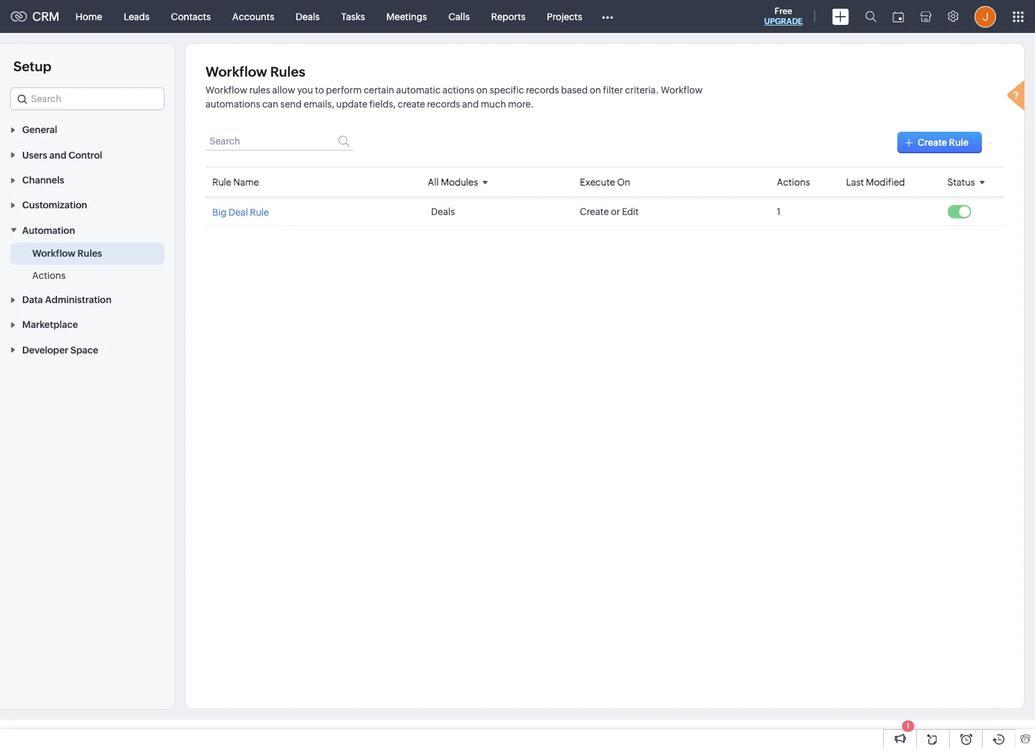 Task type: vqa. For each thing, say whether or not it's contained in the screenshot.
Control
yes



Task type: describe. For each thing, give the bounding box(es) containing it.
automation button
[[0, 217, 175, 242]]

deals link
[[285, 0, 331, 33]]

actions
[[443, 85, 475, 95]]

calendar image
[[893, 11, 905, 22]]

and inside workflow rules allow you to perform certain automatic actions on specific records based on filter criteria. workflow automations can send emails, update fields, create records and much more.
[[462, 99, 479, 110]]

1 horizontal spatial records
[[526, 85, 560, 95]]

2 on from the left
[[590, 85, 601, 95]]

users
[[22, 150, 47, 160]]

create
[[398, 99, 425, 110]]

tasks
[[341, 11, 365, 22]]

deal
[[229, 207, 248, 218]]

crm
[[32, 9, 60, 24]]

1 vertical spatial deals
[[431, 206, 455, 217]]

automations
[[206, 99, 261, 110]]

free
[[775, 6, 793, 16]]

fields,
[[370, 99, 396, 110]]

filter
[[603, 85, 624, 95]]

big deal rule
[[212, 207, 269, 218]]

meetings link
[[376, 0, 438, 33]]

customization
[[22, 200, 87, 211]]

automation region
[[0, 242, 175, 287]]

calls link
[[438, 0, 481, 33]]

actions inside automation region
[[32, 270, 66, 281]]

status
[[948, 177, 976, 188]]

workflow rules inside automation region
[[32, 248, 102, 259]]

edit
[[622, 206, 639, 217]]

leads link
[[113, 0, 160, 33]]

developer
[[22, 345, 68, 355]]

All Modules field
[[428, 173, 493, 191]]

last
[[847, 176, 865, 187]]

send
[[281, 99, 302, 110]]

marketplace button
[[0, 312, 175, 337]]

customization button
[[0, 192, 175, 217]]

1 on from the left
[[477, 85, 488, 95]]

create menu element
[[825, 0, 858, 33]]

search image
[[866, 11, 877, 22]]

modules
[[441, 177, 478, 188]]

all
[[428, 177, 439, 188]]

last modified
[[847, 176, 906, 187]]

big deal rule link
[[212, 206, 269, 218]]

workflow right 'criteria.'
[[661, 85, 703, 95]]

0 vertical spatial rules
[[270, 64, 306, 79]]

update
[[336, 99, 368, 110]]

crm link
[[11, 9, 60, 24]]

0 horizontal spatial deals
[[296, 11, 320, 22]]

developer space
[[22, 345, 98, 355]]

tasks link
[[331, 0, 376, 33]]

rules inside automation region
[[78, 248, 102, 259]]

criteria.
[[625, 85, 659, 95]]

contacts link
[[160, 0, 222, 33]]

control
[[69, 150, 102, 160]]

upgrade
[[765, 17, 803, 26]]

1 horizontal spatial workflow rules
[[206, 64, 306, 79]]

profile element
[[967, 0, 1005, 33]]

big
[[212, 207, 227, 218]]

all modules
[[428, 177, 478, 188]]

leads
[[124, 11, 150, 22]]

rule inside button
[[950, 137, 969, 148]]

free upgrade
[[765, 6, 803, 26]]

actions link
[[32, 269, 66, 282]]

create rule button
[[898, 132, 983, 153]]

Search text field
[[206, 132, 354, 151]]

contacts
[[171, 11, 211, 22]]

specific
[[490, 85, 524, 95]]

0 horizontal spatial records
[[427, 99, 461, 110]]

projects link
[[537, 0, 593, 33]]

Search text field
[[11, 88, 164, 110]]

Other Modules field
[[593, 6, 622, 27]]

on
[[617, 176, 631, 187]]

setup
[[13, 58, 51, 74]]



Task type: locate. For each thing, give the bounding box(es) containing it.
0 vertical spatial records
[[526, 85, 560, 95]]

home
[[76, 11, 102, 22]]

projects
[[547, 11, 583, 22]]

0 vertical spatial rule
[[950, 137, 969, 148]]

0 vertical spatial 1
[[777, 206, 781, 217]]

automatic
[[396, 85, 441, 95]]

1 horizontal spatial 1
[[907, 722, 910, 730]]

to
[[315, 85, 324, 95]]

and right users
[[49, 150, 67, 160]]

1 vertical spatial create
[[580, 206, 609, 217]]

home link
[[65, 0, 113, 33]]

automation
[[22, 225, 75, 236]]

1
[[777, 206, 781, 217], [907, 722, 910, 730]]

perform
[[326, 85, 362, 95]]

search element
[[858, 0, 885, 33]]

workflow rules link
[[32, 246, 102, 260]]

1 vertical spatial 1
[[907, 722, 910, 730]]

emails,
[[304, 99, 335, 110]]

accounts
[[232, 11, 274, 22]]

2 vertical spatial rule
[[250, 207, 269, 218]]

records
[[526, 85, 560, 95], [427, 99, 461, 110]]

workflow inside automation region
[[32, 248, 75, 259]]

data
[[22, 294, 43, 305]]

deals down all
[[431, 206, 455, 217]]

developer space button
[[0, 337, 175, 362]]

rules down the automation "dropdown button"
[[78, 248, 102, 259]]

and inside dropdown button
[[49, 150, 67, 160]]

workflow up actions link
[[32, 248, 75, 259]]

accounts link
[[222, 0, 285, 33]]

rules
[[249, 85, 270, 95]]

actions left last
[[777, 176, 811, 187]]

or
[[611, 206, 620, 217]]

1 vertical spatial rules
[[78, 248, 102, 259]]

1 horizontal spatial on
[[590, 85, 601, 95]]

0 vertical spatial actions
[[777, 176, 811, 187]]

space
[[70, 345, 98, 355]]

rules
[[270, 64, 306, 79], [78, 248, 102, 259]]

rule
[[950, 137, 969, 148], [212, 176, 231, 187], [250, 207, 269, 218]]

2 horizontal spatial rule
[[950, 137, 969, 148]]

1 horizontal spatial deals
[[431, 206, 455, 217]]

create for create or edit
[[580, 206, 609, 217]]

workflow rules allow you to perform certain automatic actions on specific records based on filter criteria. workflow automations can send emails, update fields, create records and much more.
[[206, 85, 703, 110]]

Status field
[[948, 173, 991, 191]]

0 horizontal spatial create
[[580, 206, 609, 217]]

create menu image
[[833, 8, 850, 25]]

rule name
[[212, 176, 259, 187]]

workflow rules up actions link
[[32, 248, 102, 259]]

modified
[[866, 176, 906, 187]]

create or edit
[[580, 206, 639, 217]]

general
[[22, 125, 57, 135]]

based
[[561, 85, 588, 95]]

and
[[462, 99, 479, 110], [49, 150, 67, 160]]

0 horizontal spatial and
[[49, 150, 67, 160]]

rules up allow
[[270, 64, 306, 79]]

rule left name
[[212, 176, 231, 187]]

workflow rules
[[206, 64, 306, 79], [32, 248, 102, 259]]

workflow
[[206, 64, 267, 79], [206, 85, 248, 95], [661, 85, 703, 95], [32, 248, 75, 259]]

1 horizontal spatial and
[[462, 99, 479, 110]]

allow
[[272, 85, 295, 95]]

general button
[[0, 117, 175, 142]]

1 vertical spatial rule
[[212, 176, 231, 187]]

much
[[481, 99, 506, 110]]

channels button
[[0, 167, 175, 192]]

workflow up rules
[[206, 64, 267, 79]]

0 horizontal spatial actions
[[32, 270, 66, 281]]

users and control
[[22, 150, 102, 160]]

1 horizontal spatial rules
[[270, 64, 306, 79]]

deals left tasks link
[[296, 11, 320, 22]]

name
[[233, 176, 259, 187]]

0 vertical spatial and
[[462, 99, 479, 110]]

1 vertical spatial actions
[[32, 270, 66, 281]]

execute on
[[580, 176, 631, 187]]

deals
[[296, 11, 320, 22], [431, 206, 455, 217]]

0 horizontal spatial on
[[477, 85, 488, 95]]

1 vertical spatial workflow rules
[[32, 248, 102, 259]]

None field
[[10, 87, 165, 110]]

0 horizontal spatial rule
[[212, 176, 231, 187]]

reports
[[492, 11, 526, 22]]

channels
[[22, 175, 64, 186]]

create
[[918, 137, 948, 148], [580, 206, 609, 217]]

1 horizontal spatial create
[[918, 137, 948, 148]]

0 vertical spatial workflow rules
[[206, 64, 306, 79]]

reports link
[[481, 0, 537, 33]]

actions down workflow rules link
[[32, 270, 66, 281]]

on
[[477, 85, 488, 95], [590, 85, 601, 95]]

execute
[[580, 176, 616, 187]]

1 horizontal spatial rule
[[250, 207, 269, 218]]

actions
[[777, 176, 811, 187], [32, 270, 66, 281]]

and down the actions
[[462, 99, 479, 110]]

calls
[[449, 11, 470, 22]]

1 horizontal spatial actions
[[777, 176, 811, 187]]

on up much
[[477, 85, 488, 95]]

certain
[[364, 85, 395, 95]]

create rule
[[918, 137, 969, 148]]

0 horizontal spatial 1
[[777, 206, 781, 217]]

marketplace
[[22, 320, 78, 330]]

0 vertical spatial deals
[[296, 11, 320, 22]]

can
[[262, 99, 279, 110]]

create for create rule
[[918, 137, 948, 148]]

records up the more.
[[526, 85, 560, 95]]

data administration
[[22, 294, 112, 305]]

create inside button
[[918, 137, 948, 148]]

workflow rules up rules
[[206, 64, 306, 79]]

workflow up automations
[[206, 85, 248, 95]]

you
[[297, 85, 313, 95]]

data administration button
[[0, 287, 175, 312]]

0 horizontal spatial rules
[[78, 248, 102, 259]]

more.
[[508, 99, 534, 110]]

1 vertical spatial and
[[49, 150, 67, 160]]

rule up status
[[950, 137, 969, 148]]

1 vertical spatial records
[[427, 99, 461, 110]]

0 horizontal spatial workflow rules
[[32, 248, 102, 259]]

meetings
[[387, 11, 427, 22]]

administration
[[45, 294, 112, 305]]

0 vertical spatial create
[[918, 137, 948, 148]]

records down the actions
[[427, 99, 461, 110]]

rule right deal
[[250, 207, 269, 218]]

profile image
[[975, 6, 997, 27]]

on left filter
[[590, 85, 601, 95]]

users and control button
[[0, 142, 175, 167]]



